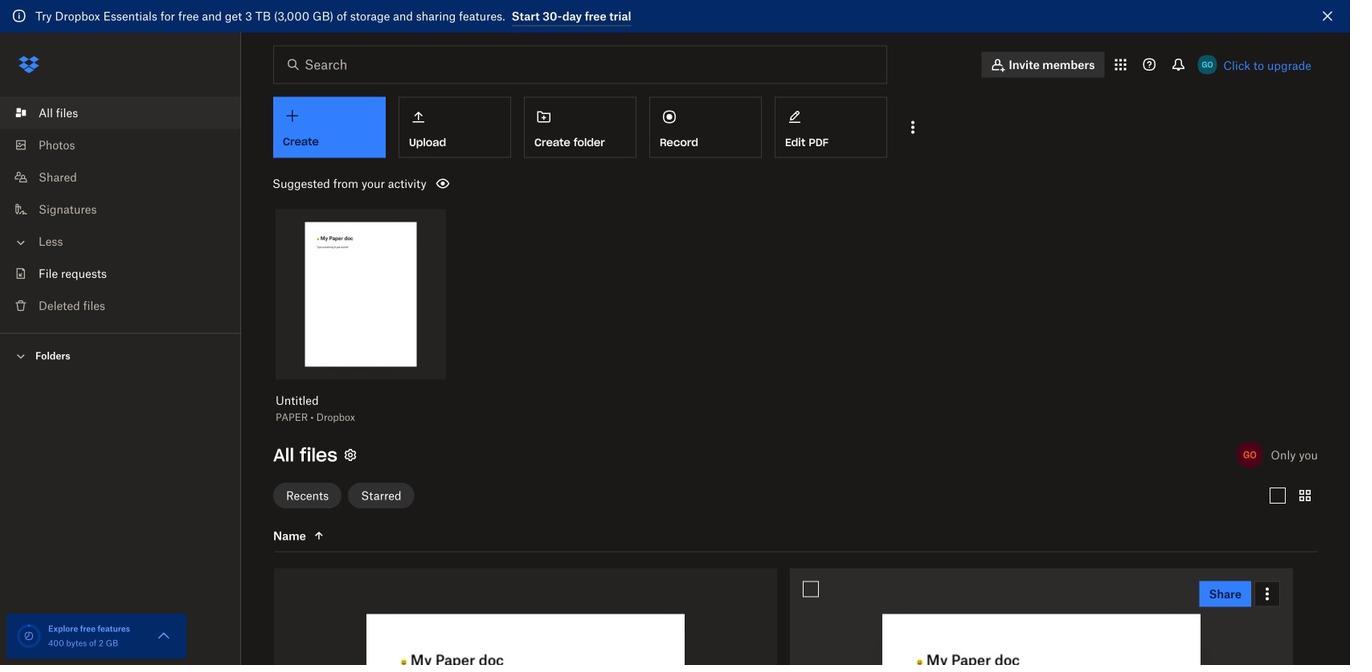 Task type: describe. For each thing, give the bounding box(es) containing it.
folder settings image
[[341, 446, 360, 465]]

Search in folder "Dropbox" text field
[[305, 55, 854, 74]]

dropbox image
[[13, 49, 45, 81]]

file, untitled.paper row
[[790, 569, 1293, 666]]

quota usage progress bar
[[16, 624, 42, 649]]



Task type: locate. For each thing, give the bounding box(es) containing it.
file, _ my paper doc.paper row
[[274, 569, 777, 666]]

list
[[0, 87, 241, 333]]

less image
[[13, 235, 29, 251]]

list item
[[0, 97, 241, 129]]

quota usage image
[[16, 624, 42, 649]]

alert
[[0, 0, 1350, 33]]



Task type: vqa. For each thing, say whether or not it's contained in the screenshot.
Search in folder "Dropbox" text field
yes



